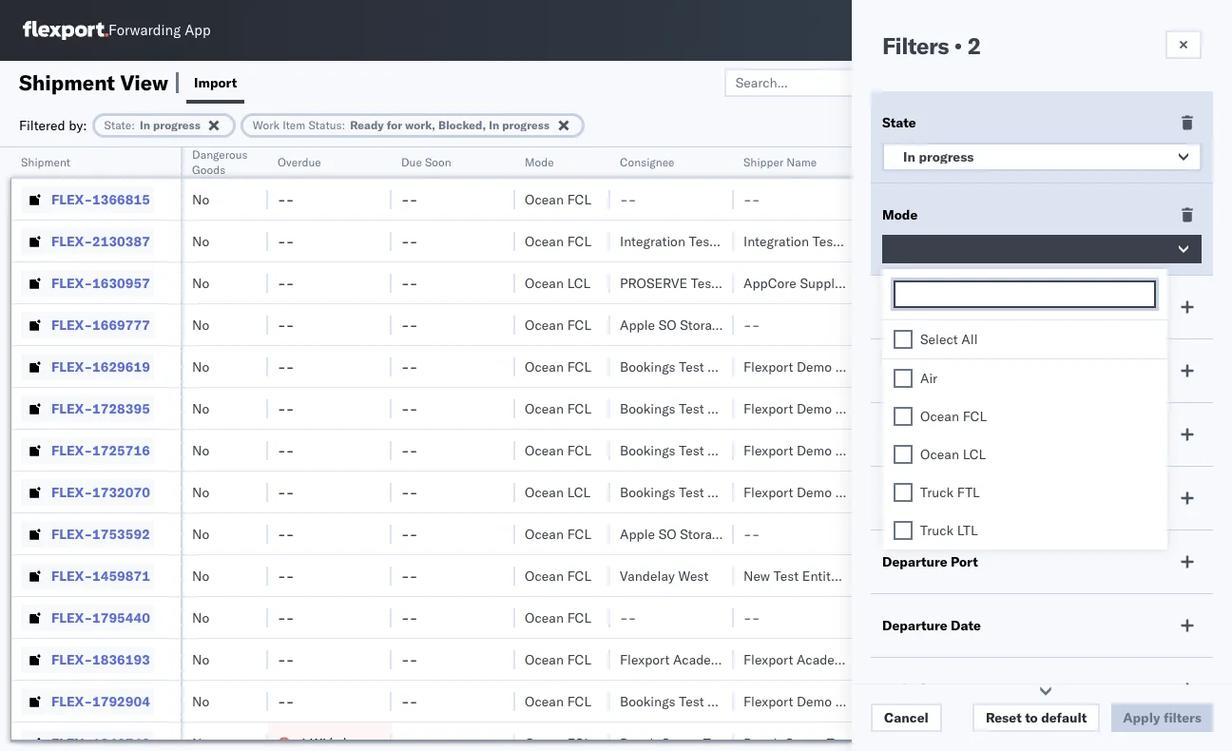 Task type: describe. For each thing, give the bounding box(es) containing it.
truck ltl
[[921, 522, 978, 539]]

ocean fcl for flex-1629619
[[525, 358, 592, 375]]

india
[[953, 274, 983, 292]]

name up "truck ltl"
[[927, 490, 964, 507]]

flexport academy (us) inc.
[[620, 651, 793, 668]]

no for flex-1836193
[[192, 651, 209, 668]]

ftl
[[958, 484, 980, 501]]

no for flex-1669777
[[192, 316, 209, 333]]

fcl for flex-1753592
[[567, 525, 592, 543]]

flex- for 1795440
[[51, 609, 92, 626]]

1 vertical spatial mode
[[883, 206, 918, 224]]

14:00
[[1110, 233, 1147, 250]]

1 : from the left
[[131, 117, 135, 132]]

shanghai, for flex-1728395
[[867, 400, 928, 417]]

truck for truck ltl
[[921, 522, 954, 539]]

1 horizontal spatial in
[[489, 117, 500, 132]]

os button
[[1166, 9, 1210, 52]]

flex-1728395
[[51, 400, 150, 417]]

•
[[954, 31, 963, 60]]

shanghai, for flex-1725716
[[867, 442, 928, 459]]

ocean for 1725716
[[525, 442, 564, 459]]

flexport for 1836193
[[744, 651, 794, 668]]

est
[[1151, 233, 1174, 250]]

jul 05, 2022 edt
[[1023, 358, 1128, 375]]

0 horizontal spatial progress
[[153, 117, 201, 132]]

1 vertical spatial shipper name
[[883, 362, 973, 379]]

1 vertical spatial departure date
[[883, 617, 981, 634]]

china for flex-1669777
[[931, 316, 967, 333]]

flex- for 1753592
[[51, 525, 92, 543]]

bookings test consignee for flex-1725716
[[620, 442, 772, 459]]

due soon
[[401, 155, 451, 169]]

storage for shanghai, china
[[680, 316, 726, 333]]

resize handle column header for shipment
[[158, 147, 181, 751]]

ocean fcl for flex-1792904
[[525, 693, 592, 710]]

proserve
[[620, 274, 688, 292]]

1725716
[[92, 442, 150, 459]]

departure date button
[[982, 151, 1181, 170]]

consignee for flex-1725716
[[708, 442, 772, 459]]

flexport. image
[[23, 21, 108, 40]]

1 vertical spatial departure port
[[883, 554, 979, 571]]

consignee for flex-1629619
[[708, 358, 772, 375]]

ocean for 2130387
[[525, 233, 564, 250]]

1836193
[[92, 651, 150, 668]]

dangerous goods
[[192, 147, 248, 177]]

reset to default
[[986, 710, 1087, 727]]

shanghai, for flex-1669777
[[867, 316, 928, 333]]

flex-1753592 button
[[21, 521, 154, 547]]

4 resize handle column header from the left
[[493, 147, 516, 751]]

1728395
[[92, 400, 150, 417]]

mode button
[[516, 151, 592, 170]]

bookings test consignee for flex-1792904
[[620, 693, 772, 710]]

15:30
[[1108, 274, 1145, 292]]

no for flex-1725716
[[192, 442, 209, 459]]

nhava
[[867, 274, 906, 292]]

fcl for flex-1459871
[[567, 567, 592, 584]]

co. for 1728395
[[886, 400, 905, 417]]

bookings for flex-1629619
[[620, 358, 676, 375]]

date inside button
[[1046, 155, 1071, 169]]

flex- for 1728395
[[51, 400, 92, 417]]

feb 19, 2022 14:00 est
[[1023, 233, 1174, 250]]

china for flex-1366815
[[931, 191, 967, 208]]

1795440
[[92, 609, 150, 626]]

due
[[401, 155, 422, 169]]

demo for 1725716
[[797, 442, 832, 459]]

2022 for 14:00
[[1074, 233, 1107, 250]]

bookings test consignee for flex-1728395
[[620, 400, 772, 417]]

all
[[962, 331, 978, 348]]

edt for jul 03, 2022 18:00 edt
[[1145, 316, 1169, 333]]

flex-2130387 button
[[21, 228, 154, 254]]

shipment button
[[11, 151, 162, 170]]

no for flex-1792904
[[192, 693, 209, 710]]

client name
[[883, 299, 961, 316]]

ocean fcl for flex-1366815
[[525, 191, 592, 208]]

unknown for ltd.
[[991, 651, 1048, 668]]

flexport for 1728395
[[744, 400, 794, 417]]

sheva,
[[909, 274, 950, 292]]

no for flex-1732070
[[192, 484, 209, 501]]

apple for shanghai, china
[[620, 316, 655, 333]]

shipment view
[[19, 69, 168, 96]]

new
[[744, 567, 771, 584]]

overdue
[[278, 155, 321, 169]]

1792904
[[92, 693, 150, 710]]

flex-1630957 button
[[21, 270, 154, 296]]

status
[[309, 117, 342, 132]]

fcl for flex-1795440
[[567, 609, 592, 626]]

academy for (us)
[[673, 651, 729, 668]]

flex- for 1792904
[[51, 693, 92, 710]]

apple so storage (do not use) for shanghai, china
[[620, 316, 825, 333]]

flex-1669777 button
[[21, 311, 154, 338]]

arriv
[[1210, 155, 1233, 169]]

1 horizontal spatial progress
[[502, 117, 550, 132]]

select all
[[921, 331, 978, 348]]

shanghai, china for flex-1629619
[[867, 358, 967, 375]]

flex- for 1725716
[[51, 442, 92, 459]]

1630957
[[92, 274, 150, 292]]

flexport demo shipper co. for 1792904
[[744, 693, 905, 710]]

port inside button
[[923, 155, 944, 169]]

co. for 1732070
[[886, 484, 905, 501]]

os
[[1179, 23, 1197, 37]]

no for flex-1728395
[[192, 400, 209, 417]]

ltd
[[845, 274, 865, 292]]

in progress
[[904, 148, 974, 165]]

ltl
[[958, 522, 978, 539]]

reset
[[986, 710, 1022, 727]]

china for flex-2130387
[[931, 233, 967, 250]]

vandelay west
[[620, 567, 709, 584]]

name up ftl
[[953, 426, 990, 443]]

ocean for 1732070
[[525, 484, 564, 501]]

demo for 1732070
[[797, 484, 832, 501]]

flexport academy (sz) ltd.
[[744, 651, 915, 668]]

2 vertical spatial edt
[[1104, 358, 1128, 375]]

19,
[[1049, 233, 1070, 250]]

(sz)
[[856, 651, 888, 668]]

state for state : in progress
[[104, 117, 131, 132]]

jul for jul 03, 2022 18:00 edt
[[1023, 316, 1040, 333]]

flex- for 1629619
[[51, 358, 92, 375]]

flex- for 1669777
[[51, 316, 92, 333]]

flex-1795440 button
[[21, 604, 154, 631]]

1669777
[[92, 316, 150, 333]]

forwarding app link
[[23, 21, 211, 40]]

ocean for 1459871
[[525, 567, 564, 584]]

shipper for flex-1792904
[[836, 693, 883, 710]]

flex-1795440
[[51, 609, 150, 626]]

flexport demo shipper co. for 1732070
[[744, 484, 905, 501]]

flex-1792904
[[51, 693, 150, 710]]

flex-1459871
[[51, 567, 150, 584]]

china for flex-1629619
[[931, 358, 967, 375]]

ocean lcl inside list box
[[921, 446, 987, 463]]

ocean lcl for bookings test consignee
[[525, 484, 591, 501]]

import button
[[186, 61, 245, 104]]

2 vertical spatial port
[[929, 681, 957, 698]]

china for flex-1728395
[[931, 400, 967, 417]]

not for shanghai, china
[[761, 316, 787, 333]]

test for flex-1725716
[[679, 442, 704, 459]]

flex-1728395 button
[[21, 395, 154, 422]]

no for flex-1753592
[[192, 525, 209, 543]]

ready
[[350, 117, 384, 132]]

ocean fcl for flex-1459871
[[525, 567, 592, 584]]

ocean for 1795440
[[525, 609, 564, 626]]

client
[[883, 299, 921, 316]]

flexport for 1629619
[[744, 358, 794, 375]]

filtered by:
[[19, 117, 87, 134]]

supply
[[800, 274, 842, 292]]

shanghai, china for flex-1728395
[[867, 400, 967, 417]]

1732070
[[92, 484, 150, 501]]

flex-1366815 button
[[21, 186, 154, 213]]

1629619
[[92, 358, 150, 375]]

forwarding
[[108, 21, 181, 39]]

work item status : ready for work, blocked, in progress
[[253, 117, 550, 132]]

chennai
[[867, 525, 918, 543]]

flex-1836193
[[51, 651, 150, 668]]

ocean for 1630957
[[525, 274, 564, 292]]

truck ftl
[[921, 484, 980, 501]]

appcore supply ltd
[[744, 274, 865, 292]]

use) for chennai
[[791, 525, 825, 543]]

test for flex-1630957
[[691, 274, 716, 292]]

work,
[[405, 117, 436, 132]]

fcl for flex-1728395
[[567, 400, 592, 417]]

not for chennai
[[761, 525, 787, 543]]

18:00
[[1104, 316, 1141, 333]]

work
[[253, 117, 280, 132]]

shipper name button
[[734, 151, 839, 170]]

select
[[921, 331, 958, 348]]

shipper inside "button"
[[744, 155, 784, 169]]

departure port inside button
[[867, 155, 944, 169]]

2022 for edt
[[1067, 358, 1101, 375]]

dangerous goods button
[[183, 144, 261, 178]]

vandelay
[[620, 567, 675, 584]]

consignee inside button
[[620, 155, 675, 169]]

filters
[[883, 31, 949, 60]]

1 vertical spatial date
[[951, 617, 981, 634]]

shipper for flex-1732070
[[836, 484, 883, 501]]

west
[[679, 567, 709, 584]]

05,
[[1043, 358, 1064, 375]]

Search... text field
[[724, 68, 932, 97]]

no for flex-2130387
[[192, 233, 209, 250]]

feb
[[1023, 233, 1046, 250]]

unk for flex-1836193
[[1210, 651, 1233, 668]]



Task type: vqa. For each thing, say whether or not it's contained in the screenshot.


Task type: locate. For each thing, give the bounding box(es) containing it.
03,
[[1043, 316, 1064, 333]]

1 vertical spatial lcl
[[963, 446, 987, 463]]

departure date
[[991, 155, 1071, 169], [883, 617, 981, 634]]

2 horizontal spatial in
[[904, 148, 916, 165]]

progress
[[153, 117, 201, 132], [502, 117, 550, 132], [919, 148, 974, 165]]

test for flex-1792904
[[679, 693, 704, 710]]

shanghai, up the ltd.
[[867, 609, 928, 626]]

bookings test consignee for flex-1629619
[[620, 358, 772, 375]]

3 china from the top
[[931, 316, 967, 333]]

cancel
[[885, 710, 929, 727]]

flex- up flex-1725716 "button"
[[51, 400, 92, 417]]

co. left air
[[886, 358, 905, 375]]

2 apple from the top
[[620, 525, 655, 543]]

4 shanghai, china from the top
[[867, 358, 967, 375]]

flex-1732070
[[51, 484, 150, 501]]

ltd.
[[892, 651, 915, 668]]

china down client name at right top
[[931, 316, 967, 333]]

ocean for 1728395
[[525, 400, 564, 417]]

forwarding app
[[108, 21, 211, 39]]

resize handle column header for shipper name
[[835, 147, 858, 751]]

2 bookings test consignee from the top
[[620, 400, 772, 417]]

lcl for appcore supply ltd
[[567, 274, 591, 292]]

departure date up feb
[[991, 155, 1071, 169]]

to
[[1025, 710, 1038, 727]]

4 bookings test consignee from the top
[[620, 484, 772, 501]]

0 vertical spatial 2
[[968, 31, 981, 60]]

0 horizontal spatial mode
[[525, 155, 554, 169]]

shanghai, down 'client'
[[867, 316, 928, 333]]

0 horizontal spatial departure date
[[883, 617, 981, 634]]

1 vertical spatial unknown
[[991, 693, 1048, 710]]

1 vertical spatial jul
[[1023, 358, 1040, 375]]

academy left (us)
[[673, 651, 729, 668]]

academy right inc.
[[797, 651, 852, 668]]

4 bookings from the top
[[620, 484, 676, 501]]

2 not from the top
[[761, 525, 787, 543]]

0 horizontal spatial shipper name
[[744, 155, 817, 169]]

shanghai, china for flex-1795440
[[867, 609, 967, 626]]

1 yantian from the top
[[867, 484, 912, 501]]

resize handle column header for mode
[[588, 147, 611, 751]]

13 flex- from the top
[[51, 693, 92, 710]]

flex- up flex-1669777 button
[[51, 274, 92, 292]]

so up "vandelay west"
[[659, 525, 677, 543]]

3 co. from the top
[[886, 442, 905, 459]]

shipper name down search... text field
[[744, 155, 817, 169]]

date up arrival port
[[951, 617, 981, 634]]

edt down 18:00
[[1104, 358, 1128, 375]]

shipment inside button
[[21, 155, 70, 169]]

3 shanghai, from the top
[[867, 316, 928, 333]]

7 no from the top
[[192, 442, 209, 459]]

0 vertical spatial mode
[[525, 155, 554, 169]]

fcl inside list box
[[963, 408, 987, 425]]

1 flexport demo shipper co. from the top
[[744, 358, 905, 375]]

co. up vessel
[[886, 442, 905, 459]]

None text field
[[901, 287, 1155, 303]]

state up departure port button
[[883, 114, 916, 131]]

2 use) from the top
[[791, 525, 825, 543]]

filtered
[[19, 117, 65, 134]]

1 horizontal spatial :
[[342, 117, 346, 132]]

bookings test consignee for flex-1732070
[[620, 484, 772, 501]]

2 yantian from the top
[[867, 567, 912, 584]]

china
[[931, 191, 967, 208], [931, 233, 967, 250], [931, 316, 967, 333], [931, 358, 967, 375], [931, 400, 967, 417], [931, 442, 967, 459], [931, 609, 967, 626]]

1 jul from the top
[[1023, 316, 1040, 333]]

2 apple so storage (do not use) from the top
[[620, 525, 825, 543]]

china down in progress
[[931, 191, 967, 208]]

fcl
[[567, 191, 592, 208], [567, 233, 592, 250], [567, 316, 592, 333], [567, 358, 592, 375], [567, 400, 592, 417], [963, 408, 987, 425], [567, 442, 592, 459], [567, 525, 592, 543], [567, 567, 592, 584], [567, 609, 592, 626], [567, 651, 592, 668], [567, 693, 592, 710]]

1 no from the top
[[192, 191, 209, 208]]

4 no from the top
[[192, 316, 209, 333]]

shanghai, china up the ltd.
[[867, 609, 967, 626]]

shanghai,
[[867, 191, 928, 208], [867, 233, 928, 250], [867, 316, 928, 333], [867, 358, 928, 375], [867, 400, 928, 417], [867, 442, 928, 459], [867, 609, 928, 626]]

1 unk from the top
[[1210, 191, 1233, 208]]

shipper name inside "button"
[[744, 155, 817, 169]]

co. up chennai
[[886, 484, 905, 501]]

ocean fcl for flex-1753592
[[525, 525, 592, 543]]

0 vertical spatial storage
[[680, 316, 726, 333]]

unknown
[[991, 651, 1048, 668], [991, 693, 1048, 710]]

0 vertical spatial port
[[923, 155, 944, 169]]

2 resize handle column header from the left
[[245, 147, 268, 751]]

7 china from the top
[[931, 609, 967, 626]]

shanghai, for flex-1366815
[[867, 191, 928, 208]]

for
[[387, 117, 402, 132]]

1 vertical spatial port
[[951, 554, 979, 571]]

ocean for 1366815
[[525, 191, 564, 208]]

1 vertical spatial storage
[[680, 525, 726, 543]]

yantian
[[867, 484, 912, 501], [867, 567, 912, 584], [867, 651, 912, 668], [867, 693, 912, 710]]

2 shanghai, from the top
[[867, 233, 928, 250]]

1 unknown from the top
[[991, 651, 1048, 668]]

5 co. from the top
[[886, 693, 905, 710]]

11 no from the top
[[192, 609, 209, 626]]

ocean fcl
[[525, 191, 592, 208], [525, 233, 592, 250], [525, 316, 592, 333], [525, 358, 592, 375], [525, 400, 592, 417], [921, 408, 987, 425], [525, 442, 592, 459], [525, 525, 592, 543], [525, 567, 592, 584], [525, 609, 592, 626], [525, 651, 592, 668], [525, 693, 592, 710]]

4 shanghai, from the top
[[867, 358, 928, 375]]

0 vertical spatial departure date
[[991, 155, 1071, 169]]

flex- for 1630957
[[51, 274, 92, 292]]

1 shanghai, china from the top
[[867, 191, 967, 208]]

flexport
[[744, 358, 794, 375], [744, 400, 794, 417], [744, 442, 794, 459], [744, 484, 794, 501], [620, 651, 670, 668], [744, 651, 794, 668], [744, 693, 794, 710]]

1 co. from the top
[[886, 358, 905, 375]]

0 vertical spatial apple so storage (do not use)
[[620, 316, 825, 333]]

name down select all
[[936, 362, 973, 379]]

1 vertical spatial ocean lcl
[[921, 446, 987, 463]]

fcl for flex-2130387
[[567, 233, 592, 250]]

truck for truck ftl
[[921, 484, 954, 501]]

1 horizontal spatial departure date
[[991, 155, 1071, 169]]

4 unk from the top
[[1210, 651, 1233, 668]]

6 china from the top
[[931, 442, 967, 459]]

: left the ready
[[342, 117, 346, 132]]

1 academy from the left
[[673, 651, 729, 668]]

4 demo from the top
[[797, 484, 832, 501]]

china up truck ftl
[[931, 442, 967, 459]]

1 apple so storage (do not use) from the top
[[620, 316, 825, 333]]

resize handle column header for dangerous goods
[[245, 147, 268, 751]]

truck left ftl
[[921, 484, 954, 501]]

flex-2130387
[[51, 233, 150, 250]]

0 vertical spatial date
[[1046, 155, 1071, 169]]

not up new
[[761, 525, 787, 543]]

shipper name
[[744, 155, 817, 169], [883, 362, 973, 379]]

dangerous
[[192, 147, 248, 162]]

no for flex-1629619
[[192, 358, 209, 375]]

8 flex- from the top
[[51, 484, 92, 501]]

so down proserve
[[659, 316, 677, 333]]

flex- down flex-1669777 button
[[51, 358, 92, 375]]

1 horizontal spatial 2
[[968, 31, 981, 60]]

fcl for flex-1725716
[[567, 442, 592, 459]]

inc.
[[770, 651, 793, 668]]

ocean fcl for flex-1728395
[[525, 400, 592, 417]]

(us)
[[732, 651, 766, 668]]

name down search... text field
[[787, 155, 817, 169]]

1 vertical spatial use)
[[791, 525, 825, 543]]

jun
[[1023, 274, 1044, 292]]

1 flex- from the top
[[51, 191, 92, 208]]

2 co. from the top
[[886, 400, 905, 417]]

storage up west
[[680, 525, 726, 543]]

12 flex- from the top
[[51, 651, 92, 668]]

entity
[[803, 567, 838, 584]]

truck
[[921, 484, 954, 501], [921, 522, 954, 539]]

0 vertical spatial departure port
[[867, 155, 944, 169]]

shanghai, china down client name at right top
[[867, 316, 967, 333]]

flex- down flex-1836193 button
[[51, 693, 92, 710]]

storage down proserve test account
[[680, 316, 726, 333]]

2 demo from the top
[[797, 400, 832, 417]]

mode inside "button"
[[525, 155, 554, 169]]

2 bookings from the top
[[620, 400, 676, 417]]

(do down account
[[730, 316, 757, 333]]

flex- for 1459871
[[51, 567, 92, 584]]

2 right •
[[968, 31, 981, 60]]

shanghai, for flex-1629619
[[867, 358, 928, 375]]

flex- down flex-1366815 "button"
[[51, 233, 92, 250]]

arrival port
[[883, 681, 957, 698]]

flex- down flex-1795440 button
[[51, 651, 92, 668]]

edt right 15:30
[[1149, 274, 1173, 292]]

0 vertical spatial truck
[[921, 484, 954, 501]]

2 horizontal spatial progress
[[919, 148, 974, 165]]

2 vertical spatial lcl
[[567, 484, 591, 501]]

ocean for 1629619
[[525, 358, 564, 375]]

flex-1629619 button
[[21, 353, 154, 380]]

3 unk from the top
[[1210, 442, 1233, 459]]

ocean fcl for flex-1669777
[[525, 316, 592, 333]]

1 vertical spatial apple so storage (do not use)
[[620, 525, 825, 543]]

china up consignee name
[[931, 400, 967, 417]]

(do
[[730, 316, 757, 333], [730, 525, 757, 543]]

resize handle column header
[[158, 147, 181, 751], [245, 147, 268, 751], [369, 147, 392, 751], [493, 147, 516, 751], [588, 147, 611, 751], [711, 147, 734, 751], [835, 147, 858, 751], [959, 147, 982, 751], [1177, 147, 1200, 751]]

use) for shanghai, china
[[791, 316, 825, 333]]

ocean fcl inside list box
[[921, 408, 987, 425]]

apple so storage (do not use) down account
[[620, 316, 825, 333]]

10 no from the top
[[192, 567, 209, 584]]

: down the view
[[131, 117, 135, 132]]

unk for flex-1725716
[[1210, 442, 1233, 459]]

0 vertical spatial not
[[761, 316, 787, 333]]

apple down proserve
[[620, 316, 655, 333]]

5 shanghai, china from the top
[[867, 400, 967, 417]]

flex- up flex-1753592 button
[[51, 484, 92, 501]]

2022 right 03,
[[1067, 316, 1101, 333]]

0 horizontal spatial :
[[131, 117, 135, 132]]

flexport for 1725716
[[744, 442, 794, 459]]

use)
[[791, 316, 825, 333], [791, 525, 825, 543]]

arriv button
[[1200, 151, 1233, 170]]

departure date up the ltd.
[[883, 617, 981, 634]]

import
[[194, 74, 237, 91]]

0 horizontal spatial in
[[140, 117, 150, 132]]

consignee for flex-1728395
[[708, 400, 772, 417]]

(do up new
[[730, 525, 757, 543]]

2022 right 19,
[[1074, 233, 1107, 250]]

(do for shanghai, china
[[730, 316, 757, 333]]

in inside button
[[904, 148, 916, 165]]

bookings for flex-1728395
[[620, 400, 676, 417]]

1 vertical spatial not
[[761, 525, 787, 543]]

port
[[923, 155, 944, 169], [951, 554, 979, 571], [929, 681, 957, 698]]

not down appcore
[[761, 316, 787, 333]]

shipment for shipment
[[21, 155, 70, 169]]

1 truck from the top
[[921, 484, 954, 501]]

no for flex-1630957
[[192, 274, 209, 292]]

edt for jun 15, 2022 15:30 edt
[[1149, 274, 1173, 292]]

yantian for flex-1792904
[[867, 693, 912, 710]]

yantian up chennai
[[867, 484, 912, 501]]

1 horizontal spatial shipper name
[[883, 362, 973, 379]]

reset to default button
[[973, 704, 1101, 732]]

name down sheva,
[[924, 299, 961, 316]]

appcore
[[744, 274, 797, 292]]

jul left 05,
[[1023, 358, 1040, 375]]

flex- for 1836193
[[51, 651, 92, 668]]

1 vertical spatial 2
[[841, 567, 850, 584]]

flex-1732070 button
[[21, 479, 154, 506]]

0 vertical spatial shipper name
[[744, 155, 817, 169]]

1 bookings from the top
[[620, 358, 676, 375]]

no for flex-1366815
[[192, 191, 209, 208]]

shipment for shipment view
[[19, 69, 115, 96]]

shanghai, china up nhava sheva, india
[[867, 233, 967, 250]]

jul left 03,
[[1023, 316, 1040, 333]]

9 resize handle column header from the left
[[1177, 147, 1200, 751]]

2022
[[1074, 233, 1107, 250], [1072, 274, 1105, 292], [1067, 316, 1101, 333], [1067, 358, 1101, 375]]

apple so storage (do not use) up west
[[620, 525, 825, 543]]

co. up consignee name
[[886, 400, 905, 417]]

4 flex- from the top
[[51, 316, 92, 333]]

5 bookings from the top
[[620, 693, 676, 710]]

12 no from the top
[[192, 651, 209, 668]]

shanghai, china up consignee name
[[867, 400, 967, 417]]

cancel button
[[871, 704, 942, 732]]

jul
[[1023, 316, 1040, 333], [1023, 358, 1040, 375]]

list box
[[883, 321, 1168, 550]]

proserve test account
[[620, 274, 770, 292]]

ocean for 1669777
[[525, 316, 564, 333]]

china down select all
[[931, 358, 967, 375]]

mode
[[525, 155, 554, 169], [883, 206, 918, 224]]

5 china from the top
[[931, 400, 967, 417]]

2 china from the top
[[931, 233, 967, 250]]

2022 for 18:00
[[1067, 316, 1101, 333]]

1 resize handle column header from the left
[[158, 147, 181, 751]]

flex- down flex-1630957 'button'
[[51, 316, 92, 333]]

2 storage from the top
[[680, 525, 726, 543]]

1 vertical spatial shipment
[[21, 155, 70, 169]]

(do for chennai
[[730, 525, 757, 543]]

Search Shipments (/) text field
[[868, 16, 1052, 45]]

test for flex-1629619
[[679, 358, 704, 375]]

3 flexport demo shipper co. from the top
[[744, 442, 905, 459]]

use) down appcore supply ltd
[[791, 316, 825, 333]]

flexport for 1792904
[[744, 693, 794, 710]]

None checkbox
[[894, 483, 913, 502], [894, 521, 913, 540], [894, 483, 913, 502], [894, 521, 913, 540]]

1 demo from the top
[[797, 358, 832, 375]]

4 yantian from the top
[[867, 693, 912, 710]]

shipper for flex-1728395
[[836, 400, 883, 417]]

by:
[[69, 117, 87, 134]]

15,
[[1047, 274, 1068, 292]]

flex-1836193 button
[[21, 646, 154, 673]]

shipper name down select
[[883, 362, 973, 379]]

9 no from the top
[[192, 525, 209, 543]]

0 vertical spatial edt
[[1149, 274, 1173, 292]]

1 apple from the top
[[620, 316, 655, 333]]

bookings test consignee
[[620, 358, 772, 375], [620, 400, 772, 417], [620, 442, 772, 459], [620, 484, 772, 501], [620, 693, 772, 710]]

3 resize handle column header from the left
[[369, 147, 392, 751]]

7 flex- from the top
[[51, 442, 92, 459]]

yantian down chennai
[[867, 567, 912, 584]]

1 horizontal spatial mode
[[883, 206, 918, 224]]

resize handle column header for consignee
[[711, 147, 734, 751]]

0 vertical spatial so
[[659, 316, 677, 333]]

7 shanghai, china from the top
[[867, 609, 967, 626]]

view
[[120, 69, 168, 96]]

demo for 1629619
[[797, 358, 832, 375]]

2 no from the top
[[192, 233, 209, 250]]

0 vertical spatial use)
[[791, 316, 825, 333]]

0 vertical spatial ocean lcl
[[525, 274, 591, 292]]

state for state
[[883, 114, 916, 131]]

2 so from the top
[[659, 525, 677, 543]]

edt
[[1149, 274, 1173, 292], [1145, 316, 1169, 333], [1104, 358, 1128, 375]]

0 horizontal spatial 2
[[841, 567, 850, 584]]

1 horizontal spatial academy
[[797, 651, 852, 668]]

china up india
[[931, 233, 967, 250]]

5 bookings test consignee from the top
[[620, 693, 772, 710]]

1 so from the top
[[659, 316, 677, 333]]

state
[[883, 114, 916, 131], [104, 117, 131, 132]]

0 vertical spatial lcl
[[567, 274, 591, 292]]

apple so storage (do not use) for chennai
[[620, 525, 825, 543]]

shipment
[[19, 69, 115, 96], [21, 155, 70, 169]]

4 china from the top
[[931, 358, 967, 375]]

2 unk from the top
[[1210, 400, 1233, 417]]

test for flex-1732070
[[679, 484, 704, 501]]

so for shanghai, china
[[659, 316, 677, 333]]

consignee
[[620, 155, 675, 169], [708, 358, 772, 375], [708, 400, 772, 417], [883, 426, 950, 443], [708, 442, 772, 459], [708, 484, 772, 501], [708, 693, 772, 710]]

9 flex- from the top
[[51, 525, 92, 543]]

None checkbox
[[894, 330, 913, 349], [894, 369, 913, 388], [894, 407, 913, 426], [894, 445, 913, 464], [894, 330, 913, 349], [894, 369, 913, 388], [894, 407, 913, 426], [894, 445, 913, 464]]

0 vertical spatial unknown
[[991, 651, 1048, 668]]

apple
[[620, 316, 655, 333], [620, 525, 655, 543]]

1 china from the top
[[931, 191, 967, 208]]

3 demo from the top
[[797, 442, 832, 459]]

2 right entity on the bottom
[[841, 567, 850, 584]]

1 horizontal spatial date
[[1046, 155, 1071, 169]]

shanghai, china down select
[[867, 358, 967, 375]]

name inside "button"
[[787, 155, 817, 169]]

apple up vandelay
[[620, 525, 655, 543]]

0 vertical spatial apple
[[620, 316, 655, 333]]

3 yantian from the top
[[867, 651, 912, 668]]

flex-1366815
[[51, 191, 150, 208]]

demo for 1728395
[[797, 400, 832, 417]]

shipment down filtered
[[21, 155, 70, 169]]

ocean fcl for flex-1836193
[[525, 651, 592, 668]]

shanghai, china
[[867, 191, 967, 208], [867, 233, 967, 250], [867, 316, 967, 333], [867, 358, 967, 375], [867, 400, 967, 417], [867, 442, 967, 459], [867, 609, 967, 626]]

use) up new test entity 2
[[791, 525, 825, 543]]

2 truck from the top
[[921, 522, 954, 539]]

-
[[278, 191, 286, 208], [286, 191, 294, 208], [401, 191, 410, 208], [410, 191, 418, 208], [620, 191, 628, 208], [628, 191, 637, 208], [744, 191, 752, 208], [752, 191, 760, 208], [278, 233, 286, 250], [286, 233, 294, 250], [401, 233, 410, 250], [410, 233, 418, 250], [278, 274, 286, 292], [286, 274, 294, 292], [401, 274, 410, 292], [410, 274, 418, 292], [278, 316, 286, 333], [286, 316, 294, 333], [401, 316, 410, 333], [410, 316, 418, 333], [744, 316, 752, 333], [752, 316, 760, 333], [278, 358, 286, 375], [286, 358, 294, 375], [401, 358, 410, 375], [410, 358, 418, 375], [278, 400, 286, 417], [286, 400, 294, 417], [401, 400, 410, 417], [410, 400, 418, 417], [278, 442, 286, 459], [286, 442, 294, 459], [401, 442, 410, 459], [410, 442, 418, 459], [278, 484, 286, 501], [286, 484, 294, 501], [401, 484, 410, 501], [410, 484, 418, 501], [278, 525, 286, 543], [286, 525, 294, 543], [401, 525, 410, 543], [410, 525, 418, 543], [744, 525, 752, 543], [752, 525, 760, 543], [278, 567, 286, 584], [286, 567, 294, 584], [401, 567, 410, 584], [410, 567, 418, 584], [278, 609, 286, 626], [286, 609, 294, 626], [401, 609, 410, 626], [410, 609, 418, 626], [620, 609, 628, 626], [628, 609, 637, 626], [744, 609, 752, 626], [752, 609, 760, 626], [278, 651, 286, 668], [286, 651, 294, 668], [401, 651, 410, 668], [410, 651, 418, 668], [278, 693, 286, 710], [286, 693, 294, 710], [401, 693, 410, 710], [410, 693, 418, 710]]

consignee button
[[611, 151, 715, 170]]

shanghai, china for flex-2130387
[[867, 233, 967, 250]]

0 vertical spatial jul
[[1023, 316, 1040, 333]]

air
[[921, 370, 938, 387]]

flex- down flex-1753592 button
[[51, 567, 92, 584]]

1366815
[[92, 191, 150, 208]]

5 flexport demo shipper co. from the top
[[744, 693, 905, 710]]

1459871
[[92, 567, 150, 584]]

date up 19,
[[1046, 155, 1071, 169]]

2 flex- from the top
[[51, 233, 92, 250]]

shanghai, down departure port button
[[867, 191, 928, 208]]

no for flex-1459871
[[192, 567, 209, 584]]

1 vertical spatial (do
[[730, 525, 757, 543]]

1 vertical spatial so
[[659, 525, 677, 543]]

shanghai, china for flex-1725716
[[867, 442, 967, 459]]

2 flexport demo shipper co. from the top
[[744, 400, 905, 417]]

1 storage from the top
[[680, 316, 726, 333]]

list box containing select all
[[883, 321, 1168, 550]]

unk for flex-1728395
[[1210, 400, 1233, 417]]

2 vertical spatial ocean lcl
[[525, 484, 591, 501]]

flex-1629619
[[51, 358, 150, 375]]

default
[[1042, 710, 1087, 727]]

blocked,
[[438, 117, 486, 132]]

vessel name
[[883, 490, 964, 507]]

test
[[691, 274, 716, 292], [679, 358, 704, 375], [679, 400, 704, 417], [679, 442, 704, 459], [679, 484, 704, 501], [774, 567, 799, 584], [679, 693, 704, 710]]

state right by:
[[104, 117, 131, 132]]

shanghai, china down departure port button
[[867, 191, 967, 208]]

bookings
[[620, 358, 676, 375], [620, 400, 676, 417], [620, 442, 676, 459], [620, 484, 676, 501], [620, 693, 676, 710]]

no for flex-1795440
[[192, 609, 209, 626]]

shanghai, china for flex-1669777
[[867, 316, 967, 333]]

shanghai, up nhava
[[867, 233, 928, 250]]

departure date inside button
[[991, 155, 1071, 169]]

0 horizontal spatial state
[[104, 117, 131, 132]]

2 academy from the left
[[797, 651, 852, 668]]

1 not from the top
[[761, 316, 787, 333]]

flex- up flex-1459871 'button'
[[51, 525, 92, 543]]

goods
[[192, 163, 226, 177]]

1 horizontal spatial state
[[883, 114, 916, 131]]

shanghai, down air
[[867, 400, 928, 417]]

0 vertical spatial shipment
[[19, 69, 115, 96]]

shanghai, down select
[[867, 358, 928, 375]]

2022 right 15,
[[1072, 274, 1105, 292]]

3 no from the top
[[192, 274, 209, 292]]

5 no from the top
[[192, 358, 209, 375]]

3 shanghai, china from the top
[[867, 316, 967, 333]]

truck left ltl
[[921, 522, 954, 539]]

5 flex- from the top
[[51, 358, 92, 375]]

1 bookings test consignee from the top
[[620, 358, 772, 375]]

china up arrival port
[[931, 609, 967, 626]]

edt right 18:00
[[1145, 316, 1169, 333]]

file exception
[[1039, 74, 1128, 91]]

2 jul from the top
[[1023, 358, 1040, 375]]

progress inside button
[[919, 148, 974, 165]]

name
[[787, 155, 817, 169], [924, 299, 961, 316], [936, 362, 973, 379], [953, 426, 990, 443], [927, 490, 964, 507]]

1 shanghai, from the top
[[867, 191, 928, 208]]

flexport demo shipper co. for 1728395
[[744, 400, 905, 417]]

resize handle column header for departure date
[[1177, 147, 1200, 751]]

2130387
[[92, 233, 150, 250]]

flex- down shipment button
[[51, 191, 92, 208]]

6 no from the top
[[192, 400, 209, 417]]

0 horizontal spatial academy
[[673, 651, 729, 668]]

flex-1725716 button
[[21, 437, 154, 464]]

2 : from the left
[[342, 117, 346, 132]]

flex- for 2130387
[[51, 233, 92, 250]]

fcl for flex-1792904
[[567, 693, 592, 710]]

1 vertical spatial edt
[[1145, 316, 1169, 333]]

flex-
[[51, 191, 92, 208], [51, 233, 92, 250], [51, 274, 92, 292], [51, 316, 92, 333], [51, 358, 92, 375], [51, 400, 92, 417], [51, 442, 92, 459], [51, 484, 92, 501], [51, 525, 92, 543], [51, 567, 92, 584], [51, 609, 92, 626], [51, 651, 92, 668], [51, 693, 92, 710]]

flex-1725716
[[51, 442, 150, 459]]

1 vertical spatial truck
[[921, 522, 954, 539]]

resize handle column header for departure port
[[959, 147, 982, 751]]

0 horizontal spatial date
[[951, 617, 981, 634]]

8 resize handle column header from the left
[[959, 147, 982, 751]]

5 shanghai, from the top
[[867, 400, 928, 417]]

ocean lcl
[[525, 274, 591, 292], [921, 446, 987, 463], [525, 484, 591, 501]]

flex- down flex-1459871 'button'
[[51, 609, 92, 626]]

2 unknown from the top
[[991, 693, 1048, 710]]

5 unk from the top
[[1210, 693, 1233, 710]]

1753592
[[92, 525, 150, 543]]

unk for flex-1366815
[[1210, 191, 1233, 208]]

0 vertical spatial (do
[[730, 316, 757, 333]]

7 resize handle column header from the left
[[835, 147, 858, 751]]

7 shanghai, from the top
[[867, 609, 928, 626]]

yantian up the arrival
[[867, 651, 912, 668]]

jul for jul 05, 2022 edt
[[1023, 358, 1040, 375]]

fcl for flex-1836193
[[567, 651, 592, 668]]

3 bookings from the top
[[620, 442, 676, 459]]

4 co. from the top
[[886, 484, 905, 501]]

shanghai, china up vessel name
[[867, 442, 967, 459]]

flex- up 'flex-1732070' button
[[51, 442, 92, 459]]

yantian down the ltd.
[[867, 693, 912, 710]]

co. down the ltd.
[[886, 693, 905, 710]]

shipment up by:
[[19, 69, 115, 96]]

yantian for flex-1459871
[[867, 567, 912, 584]]

flex- inside button
[[51, 400, 92, 417]]

shanghai, up vessel
[[867, 442, 928, 459]]

4 flexport demo shipper co. from the top
[[744, 484, 905, 501]]

flexport demo shipper co. for 1725716
[[744, 442, 905, 459]]

consignee for flex-1732070
[[708, 484, 772, 501]]

10 flex- from the top
[[51, 567, 92, 584]]

2022 right 05,
[[1067, 358, 1101, 375]]

unk
[[1210, 191, 1233, 208], [1210, 400, 1233, 417], [1210, 442, 1233, 459], [1210, 651, 1233, 668], [1210, 693, 1233, 710]]

6 shanghai, china from the top
[[867, 442, 967, 459]]

no
[[192, 191, 209, 208], [192, 233, 209, 250], [192, 274, 209, 292], [192, 316, 209, 333], [192, 358, 209, 375], [192, 400, 209, 417], [192, 442, 209, 459], [192, 484, 209, 501], [192, 525, 209, 543], [192, 567, 209, 584], [192, 609, 209, 626], [192, 651, 209, 668], [192, 693, 209, 710]]

flexport for 1732070
[[744, 484, 794, 501]]

filters • 2
[[883, 31, 981, 60]]

china for flex-1795440
[[931, 609, 967, 626]]

1 vertical spatial apple
[[620, 525, 655, 543]]

shanghai, china for flex-1366815
[[867, 191, 967, 208]]



